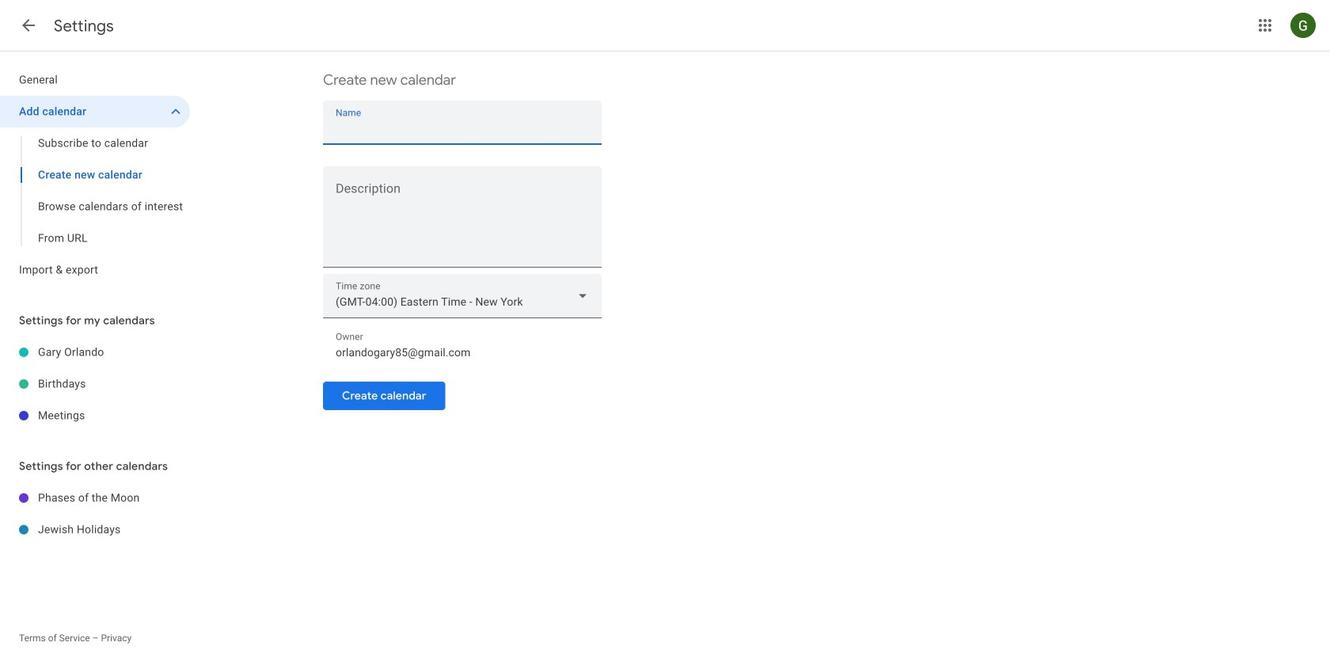 Task type: locate. For each thing, give the bounding box(es) containing it.
0 vertical spatial tree
[[0, 64, 190, 286]]

birthdays tree item
[[0, 368, 190, 400]]

None text field
[[336, 117, 589, 140]]

add calendar tree item
[[0, 96, 190, 128]]

tree
[[0, 64, 190, 286], [0, 337, 190, 432], [0, 482, 190, 546]]

gary orlando tree item
[[0, 337, 190, 368]]

meetings tree item
[[0, 400, 190, 432]]

2 vertical spatial tree
[[0, 482, 190, 546]]

3 tree from the top
[[0, 482, 190, 546]]

None text field
[[323, 185, 602, 261], [336, 342, 589, 364], [323, 185, 602, 261], [336, 342, 589, 364]]

heading
[[54, 16, 114, 36]]

1 vertical spatial tree
[[0, 337, 190, 432]]

group
[[0, 128, 190, 254]]

jewish holidays tree item
[[0, 514, 190, 546]]

None field
[[323, 274, 602, 318]]

phases of the moon tree item
[[0, 482, 190, 514]]



Task type: vqa. For each thing, say whether or not it's contained in the screenshot.
'group'
yes



Task type: describe. For each thing, give the bounding box(es) containing it.
2 tree from the top
[[0, 337, 190, 432]]

go back image
[[19, 16, 38, 35]]

1 tree from the top
[[0, 64, 190, 286]]



